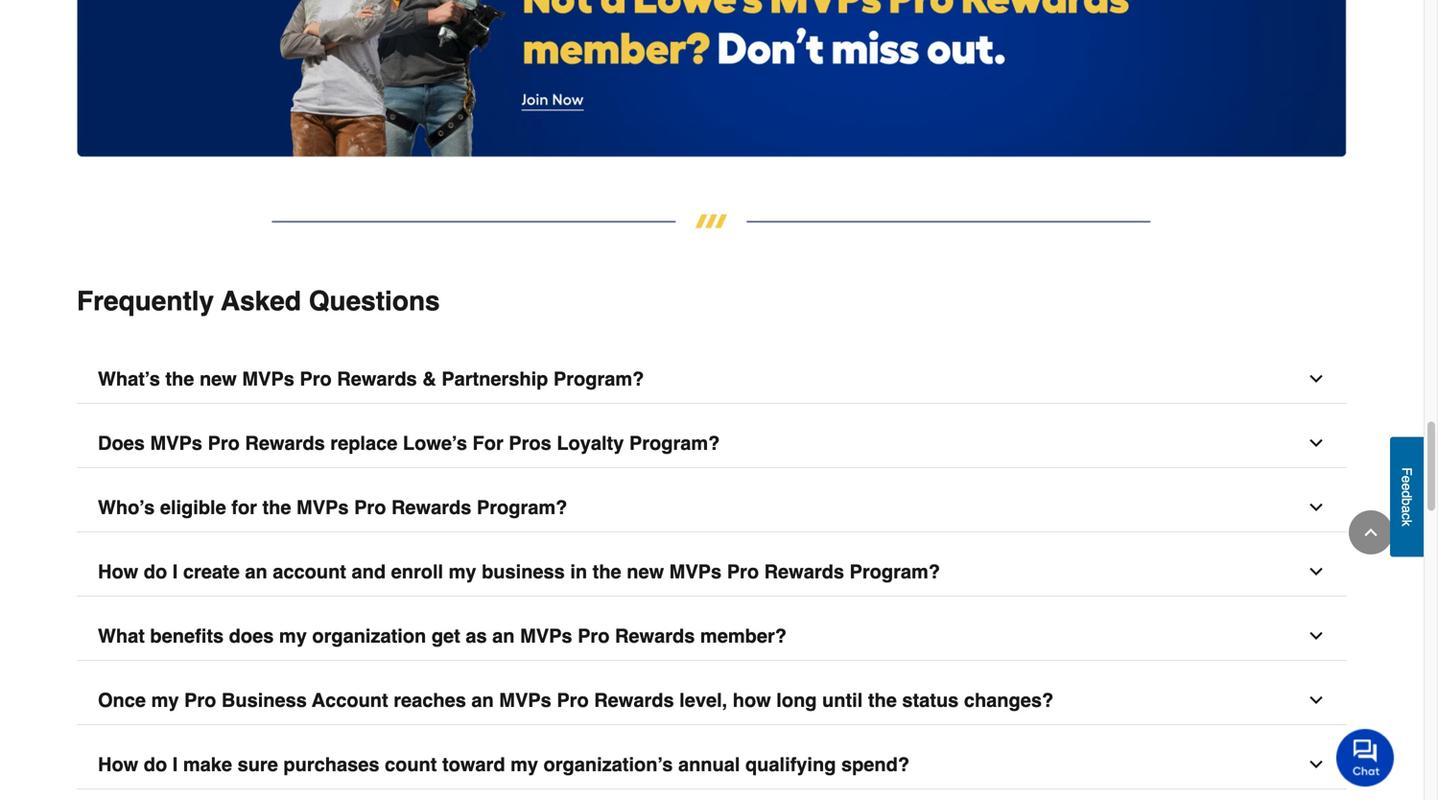 Task type: vqa. For each thing, say whether or not it's contained in the screenshot.
program?
yes



Task type: locate. For each thing, give the bounding box(es) containing it.
my inside how do i make sure purchases count toward my organization's annual qualifying spend? "button"
[[511, 754, 538, 776]]

and
[[352, 561, 386, 583]]

rewards up level, at the bottom
[[615, 625, 695, 647]]

e up b
[[1400, 483, 1415, 491]]

member?
[[700, 625, 787, 647]]

who's
[[98, 496, 155, 518]]

who's eligible for the mvps pro rewards program? button
[[77, 483, 1347, 532]]

program?
[[554, 368, 644, 390], [629, 432, 720, 454], [477, 496, 567, 518], [850, 561, 940, 583]]

new down frequently asked questions
[[200, 368, 237, 390]]

b
[[1400, 498, 1415, 505]]

pro down 'in'
[[578, 625, 610, 647]]

account
[[312, 689, 388, 711]]

do left make at left
[[144, 754, 167, 776]]

pros
[[509, 432, 552, 454]]

an right create on the bottom
[[245, 561, 267, 583]]

chevron down image inside what benefits does my organization get as an mvps pro rewards member? button
[[1307, 626, 1326, 646]]

chevron down image for pro
[[1307, 626, 1326, 646]]

mvps down asked
[[242, 368, 294, 390]]

how inside "button"
[[98, 754, 138, 776]]

how for how do i make sure purchases count toward my organization's annual qualifying spend?
[[98, 754, 138, 776]]

enroll
[[391, 561, 443, 583]]

2 chevron down image from the top
[[1307, 433, 1326, 453]]

chevron down image for business
[[1307, 562, 1326, 581]]

the right for
[[262, 496, 291, 518]]

new right 'in'
[[627, 561, 664, 583]]

mvps inside who's eligible for the mvps pro rewards program? button
[[297, 496, 349, 518]]

rewards up for
[[245, 432, 325, 454]]

level,
[[680, 689, 728, 711]]

pro up and
[[354, 496, 386, 518]]

f e e d b a c k button
[[1390, 437, 1424, 557]]

new
[[200, 368, 237, 390], [627, 561, 664, 583]]

rewards inside button
[[391, 496, 471, 518]]

questions
[[309, 286, 440, 316]]

my right toward
[[511, 754, 538, 776]]

what's the new mvps pro rewards & partnership program?
[[98, 368, 644, 390]]

mvps
[[242, 368, 294, 390], [150, 432, 202, 454], [297, 496, 349, 518], [669, 561, 722, 583], [520, 625, 572, 647], [499, 689, 552, 711]]

create
[[183, 561, 240, 583]]

1 vertical spatial i
[[172, 754, 178, 776]]

i inside button
[[172, 561, 178, 583]]

1 horizontal spatial new
[[627, 561, 664, 583]]

asked
[[221, 286, 301, 316]]

6 chevron down image from the top
[[1307, 755, 1326, 774]]

the right until
[[868, 689, 897, 711]]

what's
[[98, 368, 160, 390]]

chevron down image
[[1307, 369, 1326, 388], [1307, 433, 1326, 453], [1307, 498, 1326, 517], [1307, 562, 1326, 581], [1307, 626, 1326, 646], [1307, 755, 1326, 774]]

loyalty
[[557, 432, 624, 454]]

the
[[165, 368, 194, 390], [262, 496, 291, 518], [593, 561, 621, 583], [868, 689, 897, 711]]

do left create on the bottom
[[144, 561, 167, 583]]

an
[[245, 561, 267, 583], [492, 625, 515, 647], [472, 689, 494, 711]]

i left make at left
[[172, 754, 178, 776]]

chevron down image inside how do i create an account and enroll my business in the new mvps pro rewards program? button
[[1307, 562, 1326, 581]]

do for create
[[144, 561, 167, 583]]

how do i create an account and enroll my business in the new mvps pro rewards program?
[[98, 561, 940, 583]]

an right "reaches"
[[472, 689, 494, 711]]

0 vertical spatial new
[[200, 368, 237, 390]]

frequently asked questions
[[77, 286, 440, 316]]

1 do from the top
[[144, 561, 167, 583]]

1 i from the top
[[172, 561, 178, 583]]

0 vertical spatial i
[[172, 561, 178, 583]]

the right 'in'
[[593, 561, 621, 583]]

i left create on the bottom
[[172, 561, 178, 583]]

i inside "button"
[[172, 754, 178, 776]]

how for how do i create an account and enroll my business in the new mvps pro rewards program?
[[98, 561, 138, 583]]

4 chevron down image from the top
[[1307, 562, 1326, 581]]

chevron down image inside what's the new mvps pro rewards & partnership program? button
[[1307, 369, 1326, 388]]

chevron down image for organization's
[[1307, 755, 1326, 774]]

my right enroll
[[449, 561, 476, 583]]

d
[[1400, 491, 1415, 498]]

how do i create an account and enroll my business in the new mvps pro rewards program? button
[[77, 548, 1347, 597]]

1 vertical spatial how
[[98, 754, 138, 776]]

e up d
[[1400, 476, 1415, 483]]

chevron down image inside how do i make sure purchases count toward my organization's annual qualifying spend? "button"
[[1307, 755, 1326, 774]]

pro up organization's
[[557, 689, 589, 711]]

the right what's
[[165, 368, 194, 390]]

pro
[[300, 368, 332, 390], [208, 432, 240, 454], [354, 496, 386, 518], [727, 561, 759, 583], [578, 625, 610, 647], [184, 689, 216, 711], [557, 689, 589, 711]]

c
[[1400, 513, 1415, 520]]

pro up replace
[[300, 368, 332, 390]]

chevron up image
[[1362, 523, 1381, 542]]

0 vertical spatial do
[[144, 561, 167, 583]]

how up what
[[98, 561, 138, 583]]

2 do from the top
[[144, 754, 167, 776]]

mvps down who's eligible for the mvps pro rewards program? button
[[669, 561, 722, 583]]

mvps down 'business'
[[520, 625, 572, 647]]

an right as
[[492, 625, 515, 647]]

purchases
[[283, 754, 379, 776]]

chevron down image inside does mvps pro rewards replace lowe's for pros loyalty program? button
[[1307, 433, 1326, 453]]

do inside "button"
[[144, 754, 167, 776]]

status
[[902, 689, 959, 711]]

do
[[144, 561, 167, 583], [144, 754, 167, 776]]

0 vertical spatial how
[[98, 561, 138, 583]]

rewards down lowe's
[[391, 496, 471, 518]]

my
[[449, 561, 476, 583], [279, 625, 307, 647], [151, 689, 179, 711], [511, 754, 538, 776]]

mvps inside what's the new mvps pro rewards & partnership program? button
[[242, 368, 294, 390]]

in
[[570, 561, 587, 583]]

mvps right does
[[150, 432, 202, 454]]

mvps up the how do i make sure purchases count toward my organization's annual qualifying spend?
[[499, 689, 552, 711]]

e
[[1400, 476, 1415, 483], [1400, 483, 1415, 491]]

my right once
[[151, 689, 179, 711]]

1 vertical spatial do
[[144, 754, 167, 776]]

1 vertical spatial an
[[492, 625, 515, 647]]

1 chevron down image from the top
[[1307, 369, 1326, 388]]

how
[[98, 561, 138, 583], [98, 754, 138, 776]]

pro up member?
[[727, 561, 759, 583]]

for
[[232, 496, 257, 518]]

until
[[822, 689, 863, 711]]

rewards
[[337, 368, 417, 390], [245, 432, 325, 454], [391, 496, 471, 518], [764, 561, 844, 583], [615, 625, 695, 647], [594, 689, 674, 711]]

who's eligible for the mvps pro rewards program?
[[98, 496, 567, 518]]

what benefits does my organization get as an mvps pro rewards member?
[[98, 625, 787, 647]]

chevron down image for program?
[[1307, 433, 1326, 453]]

2 how from the top
[[98, 754, 138, 776]]

business
[[222, 689, 307, 711]]

chevron down image
[[1307, 691, 1326, 710]]

rewards up organization's
[[594, 689, 674, 711]]

3 chevron down image from the top
[[1307, 498, 1326, 517]]

toward
[[442, 754, 505, 776]]

mvps up account
[[297, 496, 349, 518]]

mvps inside does mvps pro rewards replace lowe's for pros loyalty program? button
[[150, 432, 202, 454]]

1 how from the top
[[98, 561, 138, 583]]

i
[[172, 561, 178, 583], [172, 754, 178, 776]]

i for make
[[172, 754, 178, 776]]

mvps inside what benefits does my organization get as an mvps pro rewards member? button
[[520, 625, 572, 647]]

my right does
[[279, 625, 307, 647]]

&
[[422, 368, 436, 390]]

2 i from the top
[[172, 754, 178, 776]]

how down once
[[98, 754, 138, 776]]

how inside button
[[98, 561, 138, 583]]

5 chevron down image from the top
[[1307, 626, 1326, 646]]

do for make
[[144, 754, 167, 776]]

do inside button
[[144, 561, 167, 583]]



Task type: describe. For each thing, give the bounding box(es) containing it.
count
[[385, 754, 437, 776]]

once my pro business account reaches an mvps pro rewards level, how long until the status changes? button
[[77, 676, 1347, 725]]

chevron down image inside who's eligible for the mvps pro rewards program? button
[[1307, 498, 1326, 517]]

account
[[273, 561, 346, 583]]

get
[[432, 625, 460, 647]]

pro up for
[[208, 432, 240, 454]]

how do i make sure purchases count toward my organization's annual qualifying spend? button
[[77, 741, 1347, 789]]

spend?
[[842, 754, 910, 776]]

annual
[[678, 754, 740, 776]]

frequently
[[77, 286, 214, 316]]

what
[[98, 625, 145, 647]]

page divider image
[[77, 214, 1347, 228]]

once
[[98, 689, 146, 711]]

0 horizontal spatial new
[[200, 368, 237, 390]]

scroll to top element
[[1349, 510, 1393, 555]]

organization
[[312, 625, 426, 647]]

not a lowe's m v ps pro rewards member? don't miss out. join now. image
[[77, 0, 1347, 157]]

mvps inside how do i create an account and enroll my business in the new mvps pro rewards program? button
[[669, 561, 722, 583]]

eligible
[[160, 496, 226, 518]]

pro inside button
[[354, 496, 386, 518]]

i for create
[[172, 561, 178, 583]]

does mvps pro rewards replace lowe's for pros loyalty program? button
[[77, 419, 1347, 468]]

1 e from the top
[[1400, 476, 1415, 483]]

organization's
[[544, 754, 673, 776]]

1 vertical spatial new
[[627, 561, 664, 583]]

what benefits does my organization get as an mvps pro rewards member? button
[[77, 612, 1347, 661]]

mvps inside "once my pro business account reaches an mvps pro rewards level, how long until the status changes?" button
[[499, 689, 552, 711]]

does mvps pro rewards replace lowe's for pros loyalty program?
[[98, 432, 720, 454]]

qualifying
[[746, 754, 836, 776]]

my inside what benefits does my organization get as an mvps pro rewards member? button
[[279, 625, 307, 647]]

rewards left & at left top
[[337, 368, 417, 390]]

pro left business
[[184, 689, 216, 711]]

k
[[1400, 520, 1415, 526]]

chat invite button image
[[1337, 728, 1395, 787]]

my inside "once my pro business account reaches an mvps pro rewards level, how long until the status changes?" button
[[151, 689, 179, 711]]

my inside how do i create an account and enroll my business in the new mvps pro rewards program? button
[[449, 561, 476, 583]]

partnership
[[442, 368, 548, 390]]

replace
[[330, 432, 398, 454]]

business
[[482, 561, 565, 583]]

once my pro business account reaches an mvps pro rewards level, how long until the status changes?
[[98, 689, 1054, 711]]

the inside button
[[262, 496, 291, 518]]

for
[[473, 432, 504, 454]]

rewards up member?
[[764, 561, 844, 583]]

as
[[466, 625, 487, 647]]

program? inside button
[[477, 496, 567, 518]]

does
[[98, 432, 145, 454]]

how do i make sure purchases count toward my organization's annual qualifying spend?
[[98, 754, 910, 776]]

0 vertical spatial an
[[245, 561, 267, 583]]

what's the new mvps pro rewards & partnership program? button
[[77, 355, 1347, 404]]

long
[[777, 689, 817, 711]]

changes?
[[964, 689, 1054, 711]]

f
[[1400, 467, 1415, 476]]

reaches
[[394, 689, 466, 711]]

lowe's
[[403, 432, 467, 454]]

f e e d b a c k
[[1400, 467, 1415, 526]]

2 vertical spatial an
[[472, 689, 494, 711]]

2 e from the top
[[1400, 483, 1415, 491]]

benefits
[[150, 625, 224, 647]]

make
[[183, 754, 232, 776]]

a
[[1400, 505, 1415, 513]]

sure
[[238, 754, 278, 776]]

how
[[733, 689, 771, 711]]

does
[[229, 625, 274, 647]]



